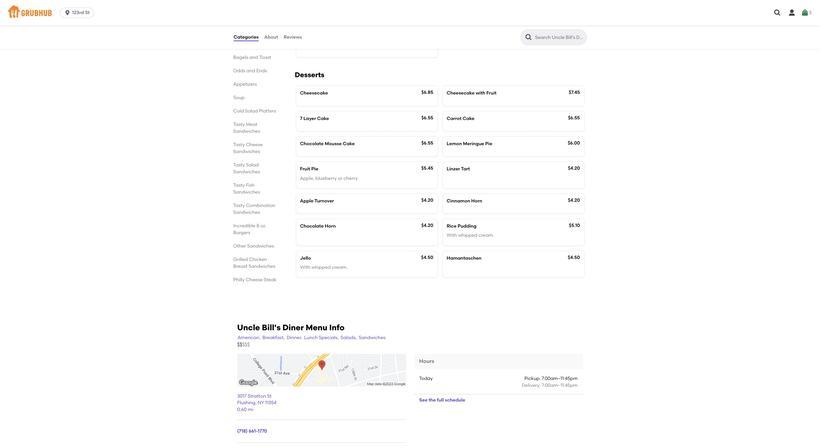 Task type: locate. For each thing, give the bounding box(es) containing it.
cake right layer
[[317, 116, 329, 121]]

chocolate for chocolate mousse cake
[[300, 141, 324, 147]]

1 horizontal spatial fruit
[[486, 90, 497, 96]]

the right 'from'
[[246, 21, 253, 26]]

blueberry
[[315, 176, 337, 181]]

0 vertical spatial with whipped cream.
[[447, 233, 494, 238]]

st right the 123rd
[[85, 10, 90, 15]]

4 tasty from the top
[[233, 183, 245, 188]]

1 vertical spatial whipped
[[311, 265, 331, 270]]

1 horizontal spatial with whipped cream.
[[447, 233, 494, 238]]

0 horizontal spatial cream
[[308, 17, 323, 22]]

sandwiches button
[[358, 334, 386, 342]]

see the full schedule
[[419, 398, 465, 403]]

cheesecake down the desserts
[[300, 90, 328, 96]]

1 horizontal spatial cheesecake
[[447, 90, 475, 96]]

$4.20 left rice
[[421, 223, 433, 229]]

1 vertical spatial with
[[300, 265, 310, 270]]

0 horizontal spatial horn
[[325, 224, 336, 229]]

2 cheesecake from the left
[[447, 90, 475, 96]]

chocolate
[[300, 141, 324, 147], [300, 224, 324, 229]]

cheese down the tasty meat sandwiches
[[246, 142, 263, 147]]

lemon meringue pie
[[447, 141, 492, 147]]

$6.55 for carrot cake
[[568, 115, 580, 121]]

ice right +
[[447, 17, 454, 22]]

with
[[447, 233, 457, 238], [300, 265, 310, 270]]

salad right cold at left
[[245, 108, 258, 114]]

with down jello
[[300, 265, 310, 270]]

1 horizontal spatial whipped
[[458, 233, 477, 238]]

the left full
[[429, 398, 436, 403]]

horn right cinnamon
[[471, 198, 482, 204]]

cake
[[317, 116, 329, 121], [463, 116, 475, 121], [343, 141, 355, 147]]

hours
[[419, 358, 434, 365]]

the inside from the griddle french toast
[[246, 21, 253, 26]]

toast up ends
[[259, 55, 271, 60]]

dishes
[[246, 41, 260, 47]]

st up 11354
[[267, 394, 271, 399]]

american,
[[238, 335, 260, 341]]

0 vertical spatial 7:00am–11:45pm
[[542, 376, 578, 382]]

svg image
[[774, 9, 781, 17], [788, 9, 796, 17], [801, 9, 809, 17], [64, 9, 71, 16]]

apple, blueberry or cherry.
[[300, 176, 358, 181]]

dinner, button
[[286, 334, 303, 342]]

cream.
[[479, 233, 494, 238], [332, 265, 348, 270]]

$$
[[237, 342, 242, 348]]

platters
[[259, 108, 276, 114]]

$4.20 left cinnamon
[[421, 198, 433, 203]]

1 horizontal spatial cake
[[343, 141, 355, 147]]

cheese inside tasty cheese sandwiches
[[246, 142, 263, 147]]

horn down turnover at top
[[325, 224, 336, 229]]

tasty inside the tasty meat sandwiches
[[233, 122, 245, 127]]

1 horizontal spatial horn
[[471, 198, 482, 204]]

sandwiches inside tasty combination sandwiches
[[233, 210, 260, 215]]

0 vertical spatial and
[[249, 55, 258, 60]]

123rd st button
[[60, 8, 97, 18]]

Search Uncle Bill's Diner search field
[[534, 34, 585, 41]]

and
[[249, 55, 258, 60], [246, 68, 255, 74]]

bill's
[[262, 323, 281, 332]]

sandwiches up incredible
[[233, 210, 260, 215]]

tasty left the meat
[[233, 122, 245, 127]]

+
[[432, 16, 434, 22]]

3 tasty from the top
[[233, 162, 245, 168]]

0 horizontal spatial cake
[[317, 116, 329, 121]]

turnover
[[314, 198, 334, 204]]

mi
[[248, 407, 253, 413]]

1 vertical spatial 7:00am–11:45pm
[[542, 383, 578, 388]]

pie right meringue
[[485, 141, 492, 147]]

full
[[437, 398, 444, 403]]

the inside button
[[429, 398, 436, 403]]

0 vertical spatial st
[[85, 10, 90, 15]]

$4.20
[[568, 166, 580, 171], [421, 198, 433, 203], [568, 198, 580, 203], [421, 223, 433, 229]]

1 ice from the left
[[300, 17, 307, 22]]

cream. for jello
[[332, 265, 348, 270]]

cake right mousse
[[343, 141, 355, 147]]

$6.55 up $6.00
[[568, 115, 580, 121]]

$5.95 +
[[420, 16, 434, 22]]

1 horizontal spatial cream.
[[479, 233, 494, 238]]

1 vertical spatial horn
[[325, 224, 336, 229]]

1 7:00am–11:45pm from the top
[[542, 376, 578, 382]]

cheesecake with fruit
[[447, 90, 497, 96]]

st
[[85, 10, 90, 15], [267, 394, 271, 399]]

0 horizontal spatial cream.
[[332, 265, 348, 270]]

2 ice from the left
[[447, 17, 454, 22]]

chocolate mousse cake
[[300, 141, 355, 147]]

2 7:00am–11:45pm from the top
[[542, 383, 578, 388]]

5 tasty from the top
[[233, 203, 245, 208]]

2 chocolate from the top
[[300, 224, 324, 229]]

lunch specials, button
[[304, 334, 339, 342]]

ice up 'reviews'
[[300, 17, 307, 22]]

cake for 7 layer cake
[[317, 116, 329, 121]]

chocolate for chocolate horn
[[300, 224, 324, 229]]

salad inside tasty salad sandwiches
[[246, 162, 259, 168]]

cream for soda
[[308, 17, 323, 22]]

philly
[[233, 277, 245, 283]]

0 vertical spatial chocolate
[[300, 141, 324, 147]]

cream left soda at left top
[[308, 17, 323, 22]]

cream left sundae
[[455, 17, 470, 22]]

$4.20 down $6.00
[[568, 166, 580, 171]]

1 vertical spatial fruit
[[300, 166, 310, 172]]

breast
[[233, 264, 247, 269]]

1 horizontal spatial with
[[447, 233, 457, 238]]

1 horizontal spatial pie
[[485, 141, 492, 147]]

fruit
[[486, 90, 497, 96], [300, 166, 310, 172]]

0 horizontal spatial $4.50
[[421, 255, 433, 261]]

1 vertical spatial pie
[[311, 166, 318, 172]]

salad for tasty
[[246, 162, 259, 168]]

1 tasty from the top
[[233, 122, 245, 127]]

0 horizontal spatial the
[[246, 21, 253, 26]]

cheesecake
[[300, 90, 328, 96], [447, 90, 475, 96]]

whipped
[[458, 233, 477, 238], [311, 265, 331, 270]]

tasty meat sandwiches
[[233, 122, 260, 134]]

st inside 3017 stratton st flushing , ny 11354 0.60 mi
[[267, 394, 271, 399]]

0 horizontal spatial whipped
[[311, 265, 331, 270]]

chocolate left mousse
[[300, 141, 324, 147]]

apple
[[300, 198, 313, 204]]

$4.20 up $5.10
[[568, 198, 580, 203]]

0 horizontal spatial with whipped cream.
[[300, 265, 348, 270]]

with whipped cream. down jello
[[300, 265, 348, 270]]

with whipped cream. down pudding
[[447, 233, 494, 238]]

0 vertical spatial with
[[447, 233, 457, 238]]

2 tasty from the top
[[233, 142, 245, 147]]

search icon image
[[525, 33, 532, 41]]

0 vertical spatial cheese
[[246, 142, 263, 147]]

tasty down tasty cheese sandwiches
[[233, 162, 245, 168]]

7:00am–11:45pm right pickup:
[[542, 376, 578, 382]]

tasty left fish at top
[[233, 183, 245, 188]]

info
[[329, 323, 345, 332]]

sandwiches up fish at top
[[233, 169, 260, 175]]

sandwiches up tasty salad sandwiches
[[233, 149, 260, 154]]

cheese
[[246, 142, 263, 147], [246, 277, 263, 283]]

pickup: 7:00am–11:45pm delivery: 7:00am–11:45pm
[[522, 376, 578, 388]]

1 horizontal spatial ice
[[447, 17, 454, 22]]

0 horizontal spatial with
[[300, 265, 310, 270]]

uncle bill's diner menu info
[[237, 323, 345, 332]]

tasty inside tasty salad sandwiches
[[233, 162, 245, 168]]

tasty down tasty fish sandwiches at the top left
[[233, 203, 245, 208]]

soup
[[233, 95, 245, 100]]

pie
[[485, 141, 492, 147], [311, 166, 318, 172]]

7:00am–11:45pm
[[542, 376, 578, 382], [542, 383, 578, 388]]

cold
[[233, 108, 244, 114]]

cheesecake for cheesecake
[[300, 90, 328, 96]]

0 vertical spatial fruit
[[486, 90, 497, 96]]

1 horizontal spatial the
[[429, 398, 436, 403]]

tasty inside tasty fish sandwiches
[[233, 183, 245, 188]]

american, button
[[237, 334, 261, 342]]

661-
[[249, 429, 258, 434]]

layer
[[303, 116, 316, 121]]

cheesecake left the with
[[447, 90, 475, 96]]

$6.55
[[421, 115, 433, 121], [568, 115, 580, 121], [421, 140, 433, 146]]

linzer
[[447, 166, 460, 172]]

appetizers
[[233, 81, 257, 87]]

1 vertical spatial the
[[429, 398, 436, 403]]

0 horizontal spatial pie
[[311, 166, 318, 172]]

$5.10
[[569, 223, 580, 229]]

1 vertical spatial st
[[267, 394, 271, 399]]

chocolate down the apple
[[300, 224, 324, 229]]

tasty down the tasty meat sandwiches
[[233, 142, 245, 147]]

0 vertical spatial salad
[[245, 108, 258, 114]]

0 horizontal spatial ice
[[300, 17, 307, 22]]

pie up apple,
[[311, 166, 318, 172]]

1 vertical spatial cheese
[[246, 277, 263, 283]]

other
[[233, 243, 246, 249]]

horn
[[471, 198, 482, 204], [325, 224, 336, 229]]

odds and ends
[[233, 68, 267, 74]]

8
[[257, 223, 259, 229]]

ice
[[300, 17, 307, 22], [447, 17, 454, 22]]

odds
[[233, 68, 245, 74]]

bagels and toast
[[233, 55, 271, 60]]

1 cheesecake from the left
[[300, 90, 328, 96]]

linzer tart
[[447, 166, 470, 172]]

with whipped cream.
[[447, 233, 494, 238], [300, 265, 348, 270]]

with down rice
[[447, 233, 457, 238]]

ny
[[258, 400, 264, 406]]

1 vertical spatial toast
[[259, 55, 271, 60]]

tasty fish sandwiches
[[233, 183, 260, 195]]

and right bagels
[[249, 55, 258, 60]]

1 horizontal spatial $4.50
[[568, 255, 580, 261]]

2 cream from the left
[[455, 17, 470, 22]]

and for toast
[[249, 55, 258, 60]]

0 horizontal spatial st
[[85, 10, 90, 15]]

sandwiches down fish at top
[[233, 189, 260, 195]]

7:00am–11:45pm right delivery:
[[542, 383, 578, 388]]

1 vertical spatial with whipped cream.
[[300, 265, 348, 270]]

the for from
[[246, 21, 253, 26]]

tasty inside tasty cheese sandwiches
[[233, 142, 245, 147]]

0 vertical spatial toast
[[250, 28, 262, 33]]

toast down griddle
[[250, 28, 262, 33]]

sandwiches down chicken
[[249, 264, 275, 269]]

cherry.
[[343, 176, 358, 181]]

0 vertical spatial horn
[[471, 198, 482, 204]]

1 vertical spatial salad
[[246, 162, 259, 168]]

0 vertical spatial the
[[246, 21, 253, 26]]

cake right carrot
[[463, 116, 475, 121]]

0 vertical spatial cream.
[[479, 233, 494, 238]]

tasty cheese sandwiches
[[233, 142, 263, 154]]

sandwiches inside grilled chicken breast sandwiches
[[249, 264, 275, 269]]

tasty combination sandwiches
[[233, 203, 275, 215]]

$8.40
[[568, 16, 580, 22]]

tasty
[[233, 122, 245, 127], [233, 142, 245, 147], [233, 162, 245, 168], [233, 183, 245, 188], [233, 203, 245, 208]]

fruit right the with
[[486, 90, 497, 96]]

1 chocolate from the top
[[300, 141, 324, 147]]

1 horizontal spatial cream
[[455, 17, 470, 22]]

svg image inside 123rd st button
[[64, 9, 71, 16]]

tasty inside tasty combination sandwiches
[[233, 203, 245, 208]]

1 vertical spatial and
[[246, 68, 255, 74]]

1 vertical spatial cream.
[[332, 265, 348, 270]]

0 horizontal spatial cheesecake
[[300, 90, 328, 96]]

the
[[246, 21, 253, 26], [429, 398, 436, 403]]

1 horizontal spatial st
[[267, 394, 271, 399]]

0 vertical spatial pie
[[485, 141, 492, 147]]

1 cream from the left
[[308, 17, 323, 22]]

and left ends
[[246, 68, 255, 74]]

0 vertical spatial whipped
[[458, 233, 477, 238]]

fruit up apple,
[[300, 166, 310, 172]]

sandwiches right salads,
[[359, 335, 386, 341]]

salad down tasty cheese sandwiches
[[246, 162, 259, 168]]

chicken
[[249, 257, 267, 262]]

1 vertical spatial chocolate
[[300, 224, 324, 229]]

salad
[[245, 108, 258, 114], [246, 162, 259, 168]]

toast
[[250, 28, 262, 33], [259, 55, 271, 60]]

$4.20 for linzer tart
[[568, 166, 580, 171]]

american, breakfast, dinner, lunch specials, salads, sandwiches
[[238, 335, 386, 341]]

with for rice pudding
[[447, 233, 457, 238]]

cheese right philly
[[246, 277, 263, 283]]

$6.55 down $6.85
[[421, 115, 433, 121]]

tasty for tasty salad sandwiches
[[233, 162, 245, 168]]



Task type: vqa. For each thing, say whether or not it's contained in the screenshot.
typing
no



Task type: describe. For each thing, give the bounding box(es) containing it.
salads,
[[341, 335, 357, 341]]

specials,
[[319, 335, 339, 341]]

grilled chicken breast sandwiches
[[233, 257, 275, 269]]

incredible 8 oz. burgers
[[233, 223, 266, 236]]

rice
[[447, 224, 457, 229]]

2 horizontal spatial cake
[[463, 116, 475, 121]]

steak
[[264, 277, 276, 283]]

cold salad platters
[[233, 108, 276, 114]]

combination
[[246, 203, 275, 208]]

lemon
[[447, 141, 462, 147]]

cheese for steak
[[246, 277, 263, 283]]

svg image inside 3 'button'
[[801, 9, 809, 17]]

3 button
[[801, 7, 812, 19]]

or
[[338, 176, 342, 181]]

pudding
[[458, 224, 477, 229]]

stratton
[[248, 394, 266, 399]]

tasty for tasty meat sandwiches
[[233, 122, 245, 127]]

st inside 123rd st button
[[85, 10, 90, 15]]

main navigation navigation
[[0, 0, 820, 26]]

tasty for tasty fish sandwiches
[[233, 183, 245, 188]]

0.60
[[237, 407, 247, 413]]

fruit pie
[[300, 166, 318, 172]]

schedule
[[445, 398, 465, 403]]

2 $4.50 from the left
[[568, 255, 580, 261]]

incredible
[[233, 223, 255, 229]]

cake for chocolate mousse cake
[[343, 141, 355, 147]]

sundae
[[471, 17, 488, 22]]

salads, button
[[340, 334, 357, 342]]

chocolate horn
[[300, 224, 336, 229]]

apple turnover
[[300, 198, 334, 204]]

(718) 661-1770
[[237, 429, 267, 434]]

$5.95
[[420, 16, 432, 22]]

1 $4.50 from the left
[[421, 255, 433, 261]]

bagels
[[233, 55, 248, 60]]

with whipped cream. for jello
[[300, 265, 348, 270]]

see
[[419, 398, 427, 403]]

the for see
[[429, 398, 436, 403]]

cream for sundae
[[455, 17, 470, 22]]

categories
[[234, 34, 259, 40]]

whipped for jello
[[311, 265, 331, 270]]

french
[[233, 28, 248, 33]]

griddle
[[254, 21, 271, 26]]

sandwiches inside tasty cheese sandwiches
[[233, 149, 260, 154]]

rice pudding
[[447, 224, 477, 229]]

lunch
[[304, 335, 318, 341]]

$6.85
[[421, 90, 433, 95]]

about
[[264, 34, 278, 40]]

meringue
[[463, 141, 484, 147]]

dinner,
[[287, 335, 302, 341]]

diner
[[283, 323, 304, 332]]

and for ends
[[246, 68, 255, 74]]

$5.45
[[421, 166, 433, 171]]

,
[[255, 400, 257, 406]]

123rd
[[72, 10, 84, 15]]

carrot
[[447, 116, 462, 121]]

whipped for rice pudding
[[458, 233, 477, 238]]

uncle
[[237, 323, 260, 332]]

grilled
[[233, 257, 248, 262]]

3017
[[237, 394, 247, 399]]

sandwiches down the meat
[[233, 129, 260, 134]]

hamantaschen
[[447, 256, 481, 261]]

cream. for rice pudding
[[479, 233, 494, 238]]

0 horizontal spatial fruit
[[300, 166, 310, 172]]

$6.55 up $5.45
[[421, 140, 433, 146]]

toast inside from the griddle french toast
[[250, 28, 262, 33]]

soda
[[325, 17, 336, 22]]

menu
[[306, 323, 327, 332]]

$4.20 for chocolate horn
[[421, 223, 433, 229]]

$4.20 for cinnamon horn
[[568, 198, 580, 203]]

tasty salad sandwiches
[[233, 162, 260, 175]]

see the full schedule button
[[414, 395, 470, 407]]

with for jello
[[300, 265, 310, 270]]

meat
[[246, 122, 257, 127]]

sandwiches up chicken
[[247, 243, 274, 249]]

cinnamon horn
[[447, 198, 482, 204]]

tasty for tasty cheese sandwiches
[[233, 142, 245, 147]]

with whipped cream. for rice pudding
[[447, 233, 494, 238]]

about button
[[264, 26, 278, 49]]

tasty for tasty combination sandwiches
[[233, 203, 245, 208]]

dairy
[[233, 41, 245, 47]]

3017 stratton st flushing , ny 11354 0.60 mi
[[237, 394, 276, 413]]

ice for ice cream sundae
[[447, 17, 454, 22]]

burgers
[[233, 230, 250, 236]]

ends
[[256, 68, 267, 74]]

salad for cold
[[245, 108, 258, 114]]

ice for ice cream soda
[[300, 17, 307, 22]]

from
[[233, 21, 245, 26]]

today
[[419, 376, 433, 382]]

horn for cinnamon horn
[[471, 198, 482, 204]]

mousse
[[325, 141, 342, 147]]

$4.20 for apple turnover
[[421, 198, 433, 203]]

fish
[[246, 183, 254, 188]]

categories button
[[233, 26, 259, 49]]

from the griddle french toast
[[233, 21, 271, 33]]

flushing
[[237, 400, 255, 406]]

breakfast, button
[[262, 334, 285, 342]]

horn for chocolate horn
[[325, 224, 336, 229]]

jello
[[300, 256, 311, 261]]

apple,
[[300, 176, 314, 181]]

other sandwiches
[[233, 243, 274, 249]]

reviews
[[284, 34, 302, 40]]

cheesecake for cheesecake with fruit
[[447, 90, 475, 96]]

$$$$$
[[237, 342, 250, 348]]

$6.00
[[568, 140, 580, 146]]

desserts
[[295, 71, 324, 79]]

11354
[[265, 400, 276, 406]]

1770
[[258, 429, 267, 434]]

cheese for sandwiches
[[246, 142, 263, 147]]

(718)
[[237, 429, 248, 434]]

$6.55 for 7 layer cake
[[421, 115, 433, 121]]

pickup:
[[525, 376, 541, 382]]

3
[[809, 10, 812, 15]]

carrot cake
[[447, 116, 475, 121]]



